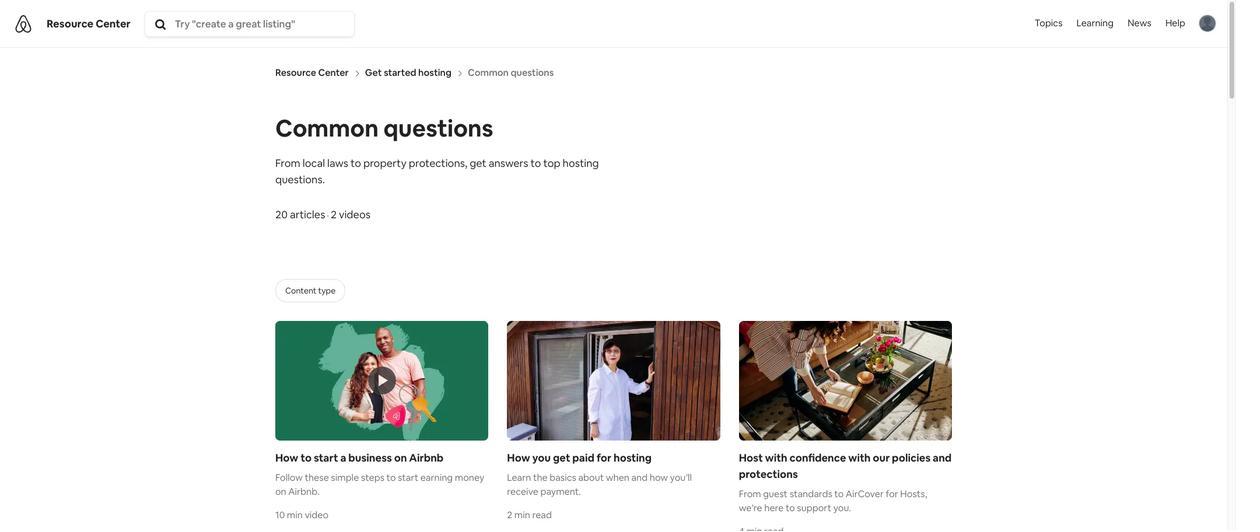 Task type: describe. For each thing, give the bounding box(es) containing it.
to inside follow these simple steps to start earning money on airbnb.
[[387, 472, 396, 484]]

about
[[579, 472, 604, 484]]

start inside follow these simple steps to start earning money on airbnb.
[[398, 472, 419, 484]]

local
[[303, 156, 325, 170]]

questions
[[384, 113, 493, 144]]

answers
[[489, 156, 529, 170]]

hosts,
[[901, 488, 928, 500]]

get started hosting link
[[365, 67, 452, 79]]

how for how you get paid for hosting
[[507, 451, 530, 465]]

common
[[275, 113, 379, 144]]

min for to
[[287, 509, 303, 521]]

learning
[[1077, 17, 1114, 29]]

the
[[533, 472, 548, 484]]

to left top
[[531, 156, 541, 170]]

steps
[[361, 472, 385, 484]]

2 horizontal spatial hosting
[[614, 451, 652, 465]]

content type
[[285, 285, 336, 296]]

min for you
[[515, 509, 530, 521]]

when
[[606, 472, 630, 484]]

1 with from the left
[[765, 451, 788, 465]]

how
[[650, 472, 668, 484]]

0 horizontal spatial resource
[[47, 17, 93, 30]]

airbnb.
[[288, 486, 320, 498]]

video
[[305, 509, 329, 521]]

2 with from the left
[[849, 451, 871, 465]]

to right laws
[[351, 156, 361, 170]]

0 horizontal spatial center
[[96, 17, 131, 30]]

1 vertical spatial resource center
[[275, 67, 349, 79]]

property
[[364, 156, 407, 170]]

here
[[765, 502, 784, 514]]

you'll
[[670, 472, 692, 484]]

these
[[305, 472, 329, 484]]

topics button
[[1033, 0, 1065, 49]]

you.
[[834, 502, 852, 514]]

paid
[[573, 451, 595, 465]]

aircover
[[846, 488, 884, 500]]

articles
[[290, 208, 325, 221]]

learn the basics about when and how you'll receive payment.
[[507, 472, 692, 498]]

0 vertical spatial hosting
[[419, 67, 452, 79]]

money
[[455, 472, 485, 484]]

0 horizontal spatial 2
[[331, 208, 337, 221]]

to up you.
[[835, 488, 844, 500]]

0 vertical spatial on
[[394, 451, 407, 465]]

news button
[[1121, 0, 1159, 47]]

news
[[1128, 17, 1152, 29]]

how to start a business on airbnb
[[275, 451, 444, 465]]

for inside from guest standards to aircover for hosts, we're here to support you.
[[886, 488, 899, 500]]

10
[[275, 509, 285, 521]]

business
[[349, 451, 392, 465]]

topics
[[1035, 17, 1063, 29]]

earning
[[421, 472, 453, 484]]

how you get paid for hosting
[[507, 451, 652, 465]]

support
[[797, 502, 832, 514]]

20
[[275, 208, 288, 221]]

0 horizontal spatial start
[[314, 451, 338, 465]]

1 horizontal spatial get
[[553, 451, 571, 465]]

on inside follow these simple steps to start earning money on airbnb.
[[275, 486, 286, 498]]

standards
[[790, 488, 833, 500]]



Task type: vqa. For each thing, say whether or not it's contained in the screenshot.
Learning Dropdown Button
yes



Task type: locate. For each thing, give the bounding box(es) containing it.
learning button
[[1070, 0, 1121, 47]]

1 horizontal spatial start
[[398, 472, 419, 484]]

hosting inside from local laws to property protections, get answers to top hosting questions.
[[563, 156, 599, 170]]

with left our
[[849, 451, 871, 465]]

0 horizontal spatial for
[[597, 451, 612, 465]]

0 vertical spatial start
[[314, 451, 338, 465]]

content type button
[[275, 279, 346, 302]]

to right steps
[[387, 472, 396, 484]]

type
[[318, 285, 336, 296]]

policies
[[892, 451, 931, 465]]

and right policies
[[933, 451, 952, 465]]

2 how from the left
[[507, 451, 530, 465]]

how
[[275, 451, 298, 465], [507, 451, 530, 465]]

1 horizontal spatial hosting
[[563, 156, 599, 170]]

an image of two smiling hosts is arranged on a green background alongside an illustration of a keychain with an airbnb logo. image
[[275, 321, 489, 441], [275, 321, 489, 441]]

10 min video
[[275, 509, 329, 521]]

our
[[873, 451, 890, 465]]

1 horizontal spatial on
[[394, 451, 407, 465]]

hosting right top
[[563, 156, 599, 170]]

get inside from local laws to property protections, get answers to top hosting questions.
[[470, 156, 487, 170]]

hosting
[[419, 67, 452, 79], [563, 156, 599, 170], [614, 451, 652, 465]]

get
[[365, 67, 382, 79]]

help link
[[1159, 0, 1193, 47]]

2 right the ·
[[331, 208, 337, 221]]

1 vertical spatial for
[[886, 488, 899, 500]]

with
[[765, 451, 788, 465], [849, 451, 871, 465]]

from up questions.
[[275, 156, 300, 170]]

start
[[314, 451, 338, 465], [398, 472, 419, 484]]

1 horizontal spatial resource center
[[275, 67, 349, 79]]

and left how
[[632, 472, 648, 484]]

started
[[384, 67, 417, 79]]

1 vertical spatial hosting
[[563, 156, 599, 170]]

0 horizontal spatial how
[[275, 451, 298, 465]]

1 vertical spatial resource
[[275, 67, 316, 79]]

help
[[1166, 17, 1186, 29]]

and inside learn the basics about when and how you'll receive payment.
[[632, 472, 648, 484]]

a person stands in an open doorway. they're wearing a white, button-down shirt, tinted glasses, and red lipstick. image
[[507, 321, 721, 441], [507, 321, 721, 441]]

and inside host with confidence with our policies and protections
[[933, 451, 952, 465]]

for right paid
[[597, 451, 612, 465]]

Search text field
[[175, 17, 352, 30]]

min right 10
[[287, 509, 303, 521]]

1 vertical spatial start
[[398, 472, 419, 484]]

on
[[394, 451, 407, 465], [275, 486, 286, 498]]

20 articles · 2 videos
[[275, 208, 371, 221]]

laws
[[327, 156, 349, 170]]

1 horizontal spatial from
[[739, 488, 761, 500]]

how up 'follow'
[[275, 451, 298, 465]]

0 vertical spatial from
[[275, 156, 300, 170]]

1 horizontal spatial for
[[886, 488, 899, 500]]

2 min from the left
[[515, 509, 530, 521]]

0 horizontal spatial get
[[470, 156, 487, 170]]

center
[[96, 17, 131, 30], [318, 67, 349, 79]]

start down airbnb
[[398, 472, 419, 484]]

1 vertical spatial and
[[632, 472, 648, 484]]

0 vertical spatial resource center link
[[47, 17, 131, 30]]

host
[[739, 451, 763, 465]]

we're
[[739, 502, 763, 514]]

questions.
[[275, 173, 325, 186]]

resource center
[[47, 17, 131, 30], [275, 67, 349, 79]]

read
[[533, 509, 552, 521]]

0 horizontal spatial and
[[632, 472, 648, 484]]

2 min read
[[507, 509, 552, 521]]

0 vertical spatial center
[[96, 17, 131, 30]]

brad's account image
[[1200, 15, 1216, 32]]

protections
[[739, 468, 798, 481]]

0 vertical spatial get
[[470, 156, 487, 170]]

2 down receive
[[507, 509, 513, 521]]

1 horizontal spatial resource center link
[[275, 67, 349, 79]]

min
[[287, 509, 303, 521], [515, 509, 530, 521]]

0 horizontal spatial resource center
[[47, 17, 131, 30]]

0 horizontal spatial from
[[275, 156, 300, 170]]

and
[[933, 451, 952, 465], [632, 472, 648, 484]]

get started hosting
[[365, 67, 452, 79]]

with up protections
[[765, 451, 788, 465]]

to right here on the bottom of page
[[786, 502, 795, 514]]

on down 'follow'
[[275, 486, 286, 498]]

min left read
[[515, 509, 530, 521]]

resource
[[47, 17, 93, 30], [275, 67, 316, 79]]

payment.
[[541, 486, 581, 498]]

host with confidence with our policies and protections
[[739, 451, 952, 481]]

1 how from the left
[[275, 451, 298, 465]]

1 horizontal spatial with
[[849, 451, 871, 465]]

learn
[[507, 472, 531, 484]]

from for host with confidence with our policies and protections
[[739, 488, 761, 500]]

get
[[470, 156, 487, 170], [553, 451, 571, 465]]

from
[[275, 156, 300, 170], [739, 488, 761, 500]]

follow these simple steps to start earning money on airbnb.
[[275, 472, 485, 498]]

follow
[[275, 472, 303, 484]]

1 min from the left
[[287, 509, 303, 521]]

you
[[533, 451, 551, 465]]

0 vertical spatial and
[[933, 451, 952, 465]]

0 vertical spatial 2
[[331, 208, 337, 221]]

how up learn at the left bottom
[[507, 451, 530, 465]]

confidence
[[790, 451, 847, 465]]

from for common questions
[[275, 156, 300, 170]]

0 horizontal spatial on
[[275, 486, 286, 498]]

how for how to start a business on airbnb
[[275, 451, 298, 465]]

start left a
[[314, 451, 338, 465]]

0 vertical spatial resource center
[[47, 17, 131, 30]]

a woman leans over a coffee table to arrange a book. image
[[739, 321, 952, 441], [739, 321, 952, 441]]

2
[[331, 208, 337, 221], [507, 509, 513, 521]]

0 horizontal spatial min
[[287, 509, 303, 521]]

1 horizontal spatial center
[[318, 67, 349, 79]]

1 horizontal spatial resource
[[275, 67, 316, 79]]

1 vertical spatial on
[[275, 486, 286, 498]]

1 horizontal spatial how
[[507, 451, 530, 465]]

receive
[[507, 486, 539, 498]]

to
[[351, 156, 361, 170], [531, 156, 541, 170], [301, 451, 312, 465], [387, 472, 396, 484], [835, 488, 844, 500], [786, 502, 795, 514]]

from up we're
[[739, 488, 761, 500]]

1 horizontal spatial 2
[[507, 509, 513, 521]]

simple
[[331, 472, 359, 484]]

videos
[[339, 208, 371, 221]]

0 vertical spatial for
[[597, 451, 612, 465]]

airbnb
[[409, 451, 444, 465]]

get left answers
[[470, 156, 487, 170]]

0 horizontal spatial resource center link
[[47, 17, 131, 30]]

from guest standards to aircover for hosts, we're here to support you.
[[739, 488, 928, 514]]

content
[[285, 285, 317, 296]]

0 vertical spatial resource
[[47, 17, 93, 30]]

·
[[327, 210, 329, 220]]

0 horizontal spatial with
[[765, 451, 788, 465]]

a
[[341, 451, 346, 465]]

common questions
[[275, 113, 493, 144]]

top
[[544, 156, 561, 170]]

protections,
[[409, 156, 468, 170]]

hosting right started
[[419, 67, 452, 79]]

on left airbnb
[[394, 451, 407, 465]]

get up basics
[[553, 451, 571, 465]]

resource center link
[[47, 17, 131, 30], [275, 67, 349, 79]]

1 vertical spatial resource center link
[[275, 67, 349, 79]]

for left hosts, at the right bottom of page
[[886, 488, 899, 500]]

0 horizontal spatial hosting
[[419, 67, 452, 79]]

1 horizontal spatial and
[[933, 451, 952, 465]]

basics
[[550, 472, 577, 484]]

1 vertical spatial from
[[739, 488, 761, 500]]

2 vertical spatial hosting
[[614, 451, 652, 465]]

1 vertical spatial center
[[318, 67, 349, 79]]

1 horizontal spatial min
[[515, 509, 530, 521]]

1 vertical spatial get
[[553, 451, 571, 465]]

1 vertical spatial 2
[[507, 509, 513, 521]]

for
[[597, 451, 612, 465], [886, 488, 899, 500]]

from inside from guest standards to aircover for hosts, we're here to support you.
[[739, 488, 761, 500]]

from inside from local laws to property protections, get answers to top hosting questions.
[[275, 156, 300, 170]]

from local laws to property protections, get answers to top hosting questions.
[[275, 156, 599, 186]]

hosting up when
[[614, 451, 652, 465]]

to up these
[[301, 451, 312, 465]]

guest
[[763, 488, 788, 500]]



